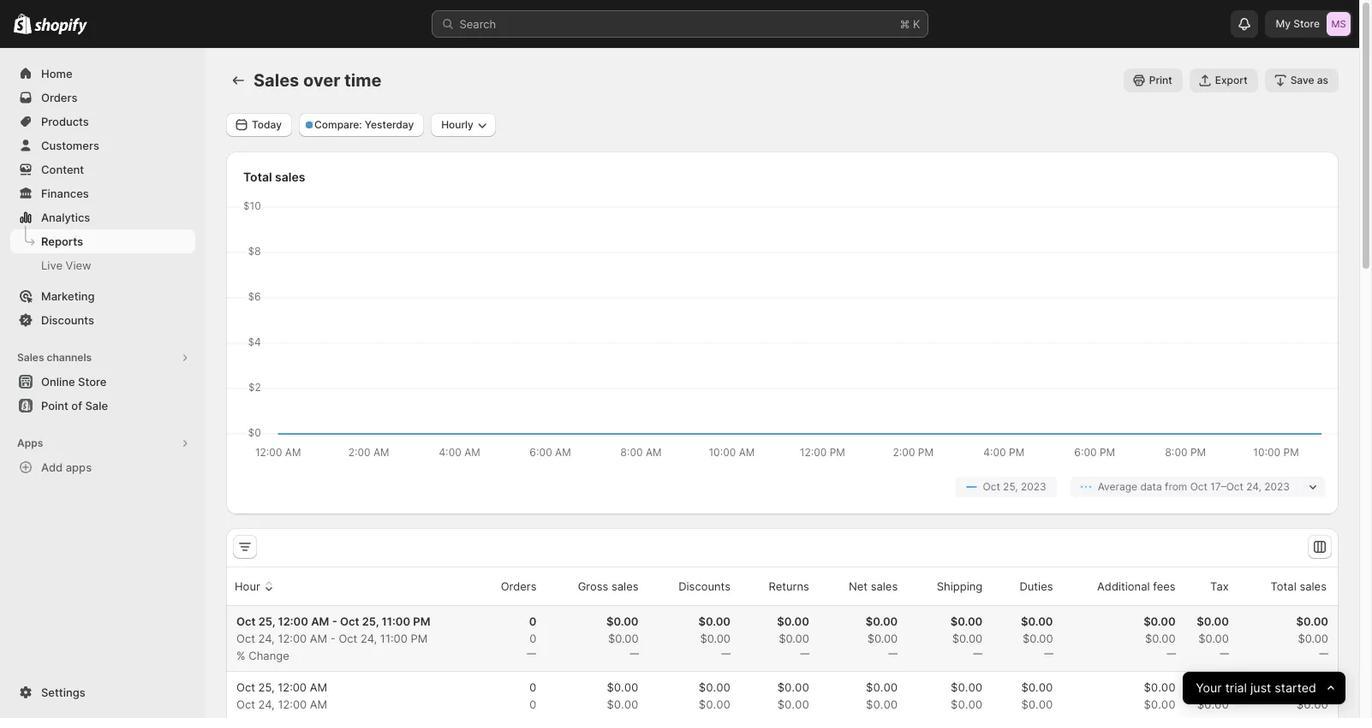 Task type: describe. For each thing, give the bounding box(es) containing it.
discounts inside button
[[679, 580, 731, 594]]

24, inside oct 25, 12:00 am oct 24, 12:00 am
[[258, 698, 275, 712]]

print
[[1150, 74, 1173, 87]]

17–oct
[[1211, 481, 1244, 494]]

of
[[71, 399, 82, 413]]

home link
[[10, 62, 195, 86]]

point of sale
[[41, 399, 108, 413]]

my
[[1276, 17, 1291, 30]]

⌘
[[900, 17, 910, 31]]

duties
[[1020, 580, 1054, 594]]

view
[[66, 259, 91, 272]]

products
[[41, 115, 89, 129]]

25, for oct 25, 2023
[[1003, 481, 1019, 494]]

export
[[1216, 74, 1248, 87]]

yesterday
[[365, 118, 414, 131]]

shipping button
[[917, 571, 986, 603]]

oct 25, 12:00 am - oct 25, 11:00 pm oct 24, 12:00 am - oct 24, 11:00 pm % change
[[236, 615, 431, 663]]

my store image
[[1327, 12, 1351, 36]]

hourly button
[[431, 113, 496, 137]]

trial
[[1226, 681, 1247, 696]]

save as button
[[1265, 69, 1339, 93]]

1 no change image from the left
[[629, 648, 639, 661]]

1 2023 from the left
[[1021, 481, 1047, 494]]

net
[[849, 580, 868, 594]]

finances
[[41, 187, 89, 201]]

orders button
[[481, 571, 539, 603]]

online store button
[[0, 370, 206, 394]]

1 no change image from the left
[[527, 648, 537, 661]]

your
[[1196, 681, 1222, 696]]

oct 25, 2023
[[983, 481, 1047, 494]]

from
[[1165, 481, 1188, 494]]

oct 25, 12:00 am oct 24, 12:00 am
[[236, 681, 327, 712]]

apps
[[17, 437, 43, 450]]

discounts button
[[659, 571, 733, 603]]

point
[[41, 399, 68, 413]]

duties button
[[1000, 571, 1056, 603]]

online store link
[[10, 370, 195, 394]]

add apps button
[[10, 456, 195, 480]]

0 vertical spatial total
[[243, 170, 272, 184]]

your trial just started button
[[1183, 673, 1346, 705]]

0 horizontal spatial total sales
[[243, 170, 305, 184]]

net sales button
[[829, 571, 901, 603]]

compare: yesterday button
[[299, 113, 424, 137]]

my store
[[1276, 17, 1320, 30]]

⌘ k
[[900, 17, 921, 31]]

add apps
[[41, 461, 92, 475]]

2 2023 from the left
[[1265, 481, 1290, 494]]

reports link
[[10, 230, 195, 254]]

marketing link
[[10, 284, 195, 308]]

settings
[[41, 686, 85, 700]]

save
[[1291, 74, 1315, 87]]

5 no change image from the left
[[1220, 648, 1229, 661]]

analytics link
[[10, 206, 195, 230]]

orders inside orders 'button'
[[501, 580, 537, 594]]

live view link
[[10, 254, 195, 278]]

discounts link
[[10, 308, 195, 332]]

print button
[[1124, 69, 1183, 93]]

online
[[41, 375, 75, 389]]

tax
[[1211, 580, 1229, 594]]

3 no change image from the left
[[889, 648, 898, 661]]

2 no change image from the left
[[721, 648, 731, 661]]

data
[[1141, 481, 1163, 494]]

as
[[1318, 74, 1329, 87]]

5 $0.00 $0.00 from the left
[[951, 681, 983, 712]]

shopify image
[[34, 18, 88, 35]]

customers
[[41, 139, 99, 153]]

today button
[[226, 113, 292, 137]]

1 vertical spatial pm
[[411, 632, 428, 646]]

total sales button
[[1251, 571, 1330, 603]]

live view
[[41, 259, 91, 272]]

2 12:00 from the top
[[278, 632, 307, 646]]

finances link
[[10, 182, 195, 206]]

1 vertical spatial -
[[331, 632, 336, 646]]

save as
[[1291, 74, 1329, 87]]

average
[[1098, 481, 1138, 494]]

additional fees
[[1098, 580, 1176, 594]]

4 12:00 from the top
[[278, 698, 307, 712]]

store for online store
[[78, 375, 107, 389]]

live
[[41, 259, 63, 272]]

sale
[[85, 399, 108, 413]]

net sales
[[849, 580, 898, 594]]

25, for oct 25, 12:00 am oct 24, 12:00 am
[[258, 681, 275, 695]]

1 vertical spatial 11:00
[[380, 632, 408, 646]]

2 no change image from the left
[[800, 648, 810, 661]]

compare: yesterday
[[314, 118, 414, 131]]

sales over time
[[254, 70, 382, 91]]

sales channels
[[17, 351, 92, 364]]

25, for oct 25, 12:00 am - oct 25, 11:00 pm oct 24, 12:00 am - oct 24, 11:00 pm % change
[[259, 615, 275, 629]]

4 $0.00 $0.00 from the left
[[866, 681, 898, 712]]

gross sales button
[[558, 571, 641, 603]]

reports
[[41, 235, 83, 248]]



Task type: locate. For each thing, give the bounding box(es) containing it.
sales up today
[[254, 70, 299, 91]]

0 vertical spatial sales
[[254, 70, 299, 91]]

hour button
[[232, 571, 280, 603]]

over
[[303, 70, 340, 91]]

k
[[913, 17, 921, 31]]

customers link
[[10, 134, 195, 158]]

4 no change image from the left
[[1167, 648, 1176, 661]]

pm
[[413, 615, 431, 629], [411, 632, 428, 646]]

5 no change image from the left
[[1320, 648, 1329, 661]]

no change image down net sales
[[889, 648, 898, 661]]

1 horizontal spatial total sales
[[1271, 580, 1327, 594]]

returns button
[[749, 571, 812, 603]]

compare:
[[314, 118, 362, 131]]

0 horizontal spatial orders
[[41, 91, 78, 105]]

export button
[[1190, 69, 1258, 93]]

analytics
[[41, 211, 90, 224]]

0 vertical spatial store
[[1294, 17, 1320, 30]]

sales for sales over time
[[254, 70, 299, 91]]

total right tax
[[1271, 580, 1297, 594]]

%
[[236, 650, 246, 663]]

11:00
[[382, 615, 410, 629], [380, 632, 408, 646]]

returns
[[769, 580, 810, 594]]

no change image up your trial just started dropdown button
[[1320, 648, 1329, 661]]

0 vertical spatial -
[[332, 615, 337, 629]]

0 horizontal spatial 2023
[[1021, 481, 1047, 494]]

search
[[460, 17, 496, 31]]

content
[[41, 163, 84, 177]]

9 $0.00 $0.00 from the left
[[1297, 681, 1329, 712]]

0 horizontal spatial store
[[78, 375, 107, 389]]

12:00
[[278, 615, 308, 629], [278, 632, 307, 646], [278, 681, 307, 695], [278, 698, 307, 712]]

apps
[[66, 461, 92, 475]]

1 horizontal spatial sales
[[254, 70, 299, 91]]

discounts down marketing
[[41, 314, 94, 327]]

$0.00
[[607, 615, 639, 629], [699, 615, 731, 629], [777, 615, 810, 629], [866, 615, 898, 629], [951, 615, 983, 629], [1021, 615, 1054, 629], [1144, 615, 1176, 629], [1197, 615, 1229, 629], [1297, 615, 1329, 629], [608, 632, 639, 646], [700, 632, 731, 646], [779, 632, 810, 646], [868, 632, 898, 646], [953, 632, 983, 646], [1023, 632, 1054, 646], [1146, 632, 1176, 646], [1199, 632, 1229, 646], [1298, 632, 1329, 646], [607, 681, 639, 695], [699, 681, 731, 695], [778, 681, 810, 695], [866, 681, 898, 695], [951, 681, 983, 695], [1022, 681, 1054, 695], [1144, 681, 1176, 695], [1198, 681, 1229, 695], [1297, 681, 1329, 695], [607, 698, 639, 712], [699, 698, 731, 712], [778, 698, 810, 712], [866, 698, 898, 712], [951, 698, 983, 712], [1022, 698, 1054, 712], [1144, 698, 1176, 712], [1198, 698, 1229, 712], [1297, 698, 1329, 712]]

orders left gross
[[501, 580, 537, 594]]

0 vertical spatial orders
[[41, 91, 78, 105]]

0 horizontal spatial discounts
[[41, 314, 94, 327]]

orders
[[41, 91, 78, 105], [501, 580, 537, 594]]

6 $0.00 $0.00 from the left
[[1022, 681, 1054, 712]]

25, inside oct 25, 12:00 am oct 24, 12:00 am
[[258, 681, 275, 695]]

no change image down returns
[[800, 648, 810, 661]]

additional fees button
[[1078, 571, 1179, 603]]

store
[[1294, 17, 1320, 30], [78, 375, 107, 389]]

1 horizontal spatial store
[[1294, 17, 1320, 30]]

2023 left average
[[1021, 481, 1047, 494]]

online store
[[41, 375, 107, 389]]

$0.00 $0.00
[[607, 681, 639, 712], [699, 681, 731, 712], [778, 681, 810, 712], [866, 681, 898, 712], [951, 681, 983, 712], [1022, 681, 1054, 712], [1144, 681, 1176, 712], [1198, 681, 1229, 712], [1297, 681, 1329, 712]]

1 horizontal spatial total
[[1271, 580, 1297, 594]]

discounts
[[41, 314, 94, 327], [679, 580, 731, 594]]

no change image up 0 0
[[527, 648, 537, 661]]

apps button
[[10, 432, 195, 456]]

point of sale link
[[10, 394, 195, 418]]

no change image
[[527, 648, 537, 661], [800, 648, 810, 661], [889, 648, 898, 661], [1167, 648, 1176, 661], [1220, 648, 1229, 661]]

change
[[249, 650, 289, 663]]

1 horizontal spatial discounts
[[679, 580, 731, 594]]

total sales inside button
[[1271, 580, 1327, 594]]

shopify image
[[14, 14, 32, 34]]

1 vertical spatial sales
[[17, 351, 44, 364]]

gross sales
[[578, 580, 639, 594]]

gross
[[578, 580, 609, 594]]

orders link
[[10, 86, 195, 110]]

store inside button
[[78, 375, 107, 389]]

time
[[344, 70, 382, 91]]

sales inside button
[[17, 351, 44, 364]]

no change image down duties
[[1044, 648, 1054, 661]]

store up the sale
[[78, 375, 107, 389]]

additional
[[1098, 580, 1150, 594]]

no change image down discounts button
[[721, 648, 731, 661]]

store right my
[[1294, 17, 1320, 30]]

1 vertical spatial discounts
[[679, 580, 731, 594]]

8 $0.00 $0.00 from the left
[[1198, 681, 1229, 712]]

no change image down fees
[[1167, 648, 1176, 661]]

24,
[[1247, 481, 1262, 494], [258, 632, 275, 646], [361, 632, 377, 646], [258, 698, 275, 712]]

no change image
[[629, 648, 639, 661], [721, 648, 731, 661], [974, 648, 983, 661], [1044, 648, 1054, 661], [1320, 648, 1329, 661]]

0 vertical spatial 11:00
[[382, 615, 410, 629]]

hour
[[235, 580, 260, 594]]

add
[[41, 461, 63, 475]]

am
[[311, 615, 329, 629], [310, 632, 327, 646], [310, 681, 327, 695], [310, 698, 327, 712]]

just
[[1251, 681, 1272, 696]]

shipping
[[937, 580, 983, 594]]

0 0
[[530, 681, 537, 712]]

-
[[332, 615, 337, 629], [331, 632, 336, 646]]

store for my store
[[1294, 17, 1320, 30]]

3 $0.00 $0.00 from the left
[[778, 681, 810, 712]]

products link
[[10, 110, 195, 134]]

discounts left returns button
[[679, 580, 731, 594]]

your trial just started
[[1196, 681, 1317, 696]]

total inside button
[[1271, 580, 1297, 594]]

total down "today" dropdown button
[[243, 170, 272, 184]]

0 horizontal spatial total
[[243, 170, 272, 184]]

sales
[[254, 70, 299, 91], [17, 351, 44, 364]]

average data from oct 17–oct 24, 2023
[[1098, 481, 1290, 494]]

home
[[41, 67, 72, 81]]

1 vertical spatial total
[[1271, 580, 1297, 594]]

no change image down shipping
[[974, 648, 983, 661]]

1 $0.00 $0.00 from the left
[[607, 681, 639, 712]]

1 vertical spatial store
[[78, 375, 107, 389]]

today
[[252, 118, 282, 131]]

2 $0.00 $0.00 from the left
[[699, 681, 731, 712]]

oct
[[983, 481, 1001, 494], [1191, 481, 1208, 494], [236, 615, 256, 629], [340, 615, 359, 629], [236, 632, 255, 646], [339, 632, 358, 646], [236, 681, 255, 695], [236, 698, 255, 712]]

marketing
[[41, 290, 95, 303]]

1 vertical spatial orders
[[501, 580, 537, 594]]

settings link
[[10, 681, 195, 705]]

0 vertical spatial pm
[[413, 615, 431, 629]]

1 horizontal spatial 2023
[[1265, 481, 1290, 494]]

hourly
[[441, 118, 474, 131]]

0 horizontal spatial sales
[[17, 351, 44, 364]]

total sales right tax
[[1271, 580, 1327, 594]]

point of sale button
[[0, 394, 206, 418]]

started
[[1275, 681, 1317, 696]]

content link
[[10, 158, 195, 182]]

3 no change image from the left
[[974, 648, 983, 661]]

1 horizontal spatial orders
[[501, 580, 537, 594]]

orders down 'home'
[[41, 91, 78, 105]]

sales
[[275, 170, 305, 184], [612, 580, 639, 594], [871, 580, 898, 594], [1300, 580, 1327, 594]]

no change image down 'gross sales' at the left bottom of page
[[629, 648, 639, 661]]

channels
[[47, 351, 92, 364]]

1 12:00 from the top
[[278, 615, 308, 629]]

25,
[[1003, 481, 1019, 494], [259, 615, 275, 629], [362, 615, 379, 629], [258, 681, 275, 695]]

2023 right 17–oct
[[1265, 481, 1290, 494]]

1 vertical spatial total sales
[[1271, 580, 1327, 594]]

no change image up trial at the right
[[1220, 648, 1229, 661]]

sales channels button
[[10, 346, 195, 370]]

total
[[243, 170, 272, 184], [1271, 580, 1297, 594]]

orders inside orders link
[[41, 91, 78, 105]]

0 vertical spatial discounts
[[41, 314, 94, 327]]

tax button
[[1191, 571, 1232, 603]]

0 vertical spatial total sales
[[243, 170, 305, 184]]

sales for sales channels
[[17, 351, 44, 364]]

3 12:00 from the top
[[278, 681, 307, 695]]

7 $0.00 $0.00 from the left
[[1144, 681, 1176, 712]]

4 no change image from the left
[[1044, 648, 1054, 661]]

sales up online
[[17, 351, 44, 364]]

total sales down today
[[243, 170, 305, 184]]



Task type: vqa. For each thing, say whether or not it's contained in the screenshot.
capture in the Authorize payment at checkout and capture manually.
no



